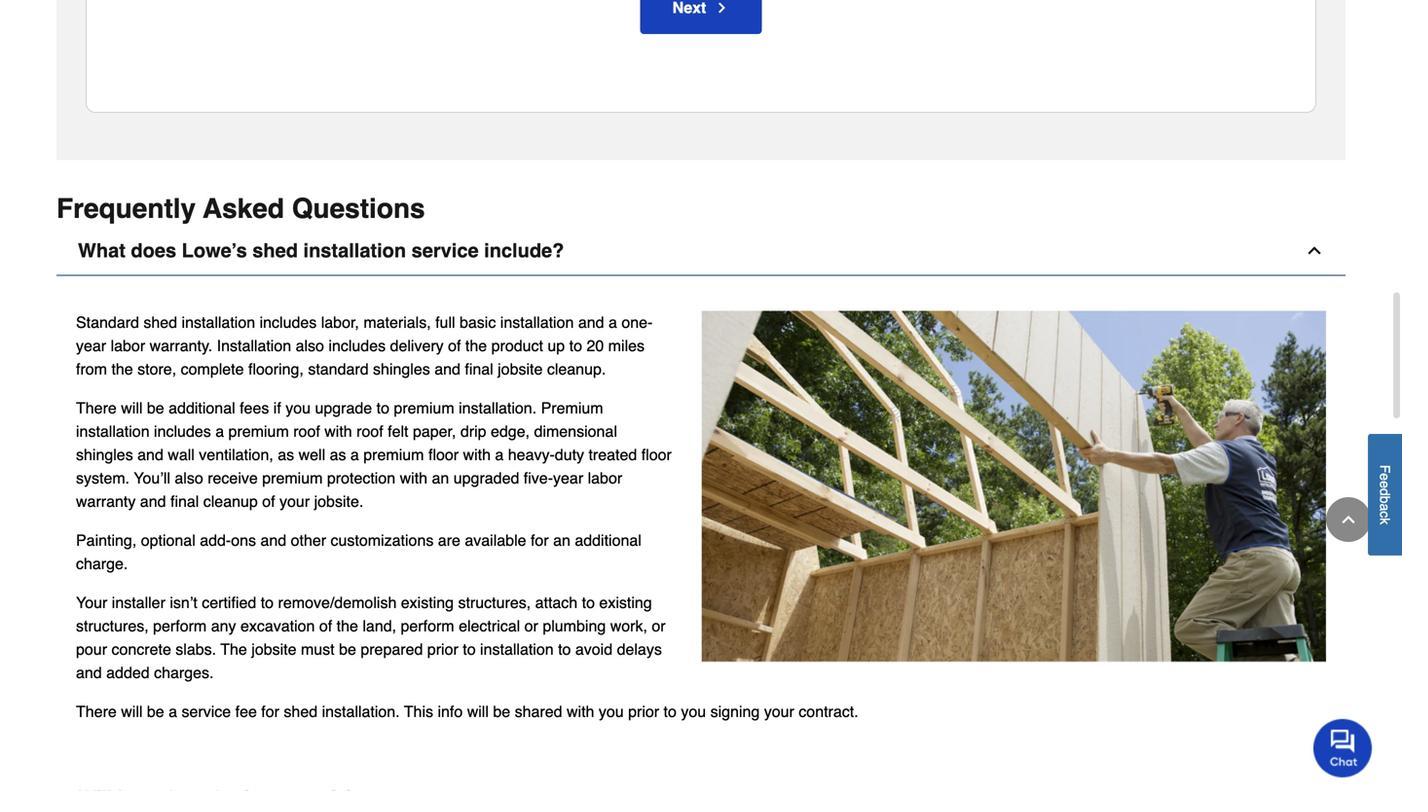 Task type: describe. For each thing, give the bounding box(es) containing it.
must
[[301, 641, 335, 659]]

isn't
[[170, 594, 198, 612]]

installation inside your installer isn't certified to remove/demolish existing structures, attach to existing structures, perform any excavation of the land, perform electrical or plumbing work, or pour concrete slabs. the jobsite must be prepared prior to installation to avoid delays and added charges.
[[480, 641, 554, 659]]

there for there will be a service fee for shed installation. this info will be shared with you prior to you signing your contract.
[[76, 703, 117, 722]]

and down the you'll
[[140, 493, 166, 511]]

standard
[[76, 314, 139, 332]]

what does lowe's shed installation service include?
[[78, 240, 564, 262]]

1 floor from the left
[[429, 446, 459, 464]]

premium down fees
[[228, 423, 289, 441]]

fee
[[235, 703, 257, 722]]

delays
[[617, 641, 662, 659]]

includes inside "there will be additional fees if you upgrade to premium installation. premium installation includes a premium roof with roof felt paper, drip edge, dimensional shingles and wall ventilation, as well as a premium floor with a heavy-duty treated floor system. you'll also receive premium protection with an upgraded five-year labor warranty and final cleanup of your jobsite."
[[154, 423, 211, 441]]

you inside "there will be additional fees if you upgrade to premium installation. premium installation includes a premium roof with roof felt paper, drip edge, dimensional shingles and wall ventilation, as well as a premium floor with a heavy-duty treated floor system. you'll also receive premium protection with an upgraded five-year labor warranty and final cleanup of your jobsite."
[[286, 400, 311, 418]]

labor,
[[321, 314, 359, 332]]

chevron up image inside scroll to top element
[[1339, 510, 1359, 530]]

concrete
[[112, 641, 171, 659]]

avoid
[[576, 641, 613, 659]]

cleanup.
[[547, 361, 606, 379]]

installation inside "there will be additional fees if you upgrade to premium installation. premium installation includes a premium roof with roof felt paper, drip edge, dimensional shingles and wall ventilation, as well as a premium floor with a heavy-duty treated floor system. you'll also receive premium protection with an upgraded five-year labor warranty and final cleanup of your jobsite."
[[76, 423, 150, 441]]

any
[[211, 618, 236, 636]]

with down upgrade
[[325, 423, 352, 441]]

2 as from the left
[[330, 446, 346, 464]]

1 e from the top
[[1378, 474, 1393, 481]]

2 vertical spatial shed
[[284, 703, 318, 722]]

with right the shared
[[567, 703, 595, 722]]

1 vertical spatial for
[[261, 703, 280, 722]]

edge,
[[491, 423, 530, 441]]

an inside painting, optional add-ons and other customizations are available for an additional charge.
[[553, 532, 571, 550]]

your inside "there will be additional fees if you upgrade to premium installation. premium installation includes a premium roof with roof felt paper, drip edge, dimensional shingles and wall ventilation, as well as a premium floor with a heavy-duty treated floor system. you'll also receive premium protection with an upgraded five-year labor warranty and final cleanup of your jobsite."
[[280, 493, 310, 511]]

of inside "there will be additional fees if you upgrade to premium installation. premium installation includes a premium roof with roof felt paper, drip edge, dimensional shingles and wall ventilation, as well as a premium floor with a heavy-duty treated floor system. you'll also receive premium protection with an upgraded five-year labor warranty and final cleanup of your jobsite."
[[262, 493, 275, 511]]

b
[[1378, 496, 1393, 504]]

shed inside button
[[253, 240, 298, 262]]

warranty
[[76, 493, 136, 511]]

electrical
[[459, 618, 520, 636]]

installer
[[112, 594, 166, 612]]

and up the you'll
[[137, 446, 163, 464]]

materials,
[[364, 314, 431, 332]]

add-
[[200, 532, 231, 550]]

store,
[[137, 361, 176, 379]]

five-
[[524, 470, 553, 488]]

available
[[465, 532, 527, 550]]

complete
[[181, 361, 244, 379]]

f e e d b a c k button
[[1369, 434, 1403, 556]]

to up the excavation
[[261, 594, 274, 612]]

jobsite inside your installer isn't certified to remove/demolish existing structures, attach to existing structures, perform any excavation of the land, perform electrical or plumbing work, or pour concrete slabs. the jobsite must be prepared prior to installation to avoid delays and added charges.
[[252, 641, 297, 659]]

labor inside "there will be additional fees if you upgrade to premium installation. premium installation includes a premium roof with roof felt paper, drip edge, dimensional shingles and wall ventilation, as well as a premium floor with a heavy-duty treated floor system. you'll also receive premium protection with an upgraded five-year labor warranty and final cleanup of your jobsite."
[[588, 470, 623, 488]]

also inside "there will be additional fees if you upgrade to premium installation. premium installation includes a premium roof with roof felt paper, drip edge, dimensional shingles and wall ventilation, as well as a premium floor with a heavy-duty treated floor system. you'll also receive premium protection with an upgraded five-year labor warranty and final cleanup of your jobsite."
[[175, 470, 203, 488]]

charges.
[[154, 665, 214, 683]]

one-
[[622, 314, 653, 332]]

system.
[[76, 470, 130, 488]]

there will be additional fees if you upgrade to premium installation. premium installation includes a premium roof with roof felt paper, drip edge, dimensional shingles and wall ventilation, as well as a premium floor with a heavy-duty treated floor system. you'll also receive premium protection with an upgraded five-year labor warranty and final cleanup of your jobsite.
[[76, 400, 672, 511]]

d
[[1378, 489, 1393, 496]]

final inside standard shed installation includes labor, materials, full basic installation and a one- year labor warranty. installation also includes delivery of the product up to 20 miles from the store, complete flooring, standard shingles and final jobsite cleanup.
[[465, 361, 494, 379]]

and inside your installer isn't certified to remove/demolish existing structures, attach to existing structures, perform any excavation of the land, perform electrical or plumbing work, or pour concrete slabs. the jobsite must be prepared prior to installation to avoid delays and added charges.
[[76, 665, 102, 683]]

does
[[131, 240, 176, 262]]

scroll to top element
[[1327, 498, 1372, 543]]

include?
[[484, 240, 564, 262]]

c
[[1378, 511, 1393, 518]]

cleanup
[[203, 493, 258, 511]]

the
[[221, 641, 247, 659]]

of inside your installer isn't certified to remove/demolish existing structures, attach to existing structures, perform any excavation of the land, perform electrical or plumbing work, or pour concrete slabs. the jobsite must be prepared prior to installation to avoid delays and added charges.
[[319, 618, 332, 636]]

be inside "there will be additional fees if you upgrade to premium installation. premium installation includes a premium roof with roof felt paper, drip edge, dimensional shingles and wall ventilation, as well as a premium floor with a heavy-duty treated floor system. you'll also receive premium protection with an upgraded five-year labor warranty and final cleanup of your jobsite."
[[147, 400, 164, 418]]

upgraded
[[454, 470, 520, 488]]

if
[[274, 400, 281, 418]]

frequently
[[56, 194, 196, 225]]

miles
[[609, 337, 645, 355]]

remove/demolish
[[278, 594, 397, 612]]

an independent professional installer on a ladder assembling the front of a storage shed. image
[[701, 311, 1327, 663]]

20
[[587, 337, 604, 355]]

and inside painting, optional add-ons and other customizations are available for an additional charge.
[[261, 532, 287, 550]]

up
[[548, 337, 565, 355]]

added
[[106, 665, 150, 683]]

prepared
[[361, 641, 423, 659]]

be down added
[[147, 703, 164, 722]]

premium down the felt
[[364, 446, 424, 464]]

installation. inside "there will be additional fees if you upgrade to premium installation. premium installation includes a premium roof with roof felt paper, drip edge, dimensional shingles and wall ventilation, as well as a premium floor with a heavy-duty treated floor system. you'll also receive premium protection with an upgraded five-year labor warranty and final cleanup of your jobsite."
[[459, 400, 537, 418]]

installation up installation
[[182, 314, 255, 332]]

wall
[[168, 446, 195, 464]]

to inside "there will be additional fees if you upgrade to premium installation. premium installation includes a premium roof with roof felt paper, drip edge, dimensional shingles and wall ventilation, as well as a premium floor with a heavy-duty treated floor system. you'll also receive premium protection with an upgraded five-year labor warranty and final cleanup of your jobsite."
[[377, 400, 390, 418]]

treated
[[589, 446, 637, 464]]

and up 20
[[578, 314, 604, 332]]

well
[[299, 446, 325, 464]]

excavation
[[241, 618, 315, 636]]

delivery
[[390, 337, 444, 355]]

1 horizontal spatial you
[[599, 703, 624, 722]]

also inside standard shed installation includes labor, materials, full basic installation and a one- year labor warranty. installation also includes delivery of the product up to 20 miles from the store, complete flooring, standard shingles and final jobsite cleanup.
[[296, 337, 324, 355]]

2 perform from the left
[[401, 618, 455, 636]]

a inside f e e d b a c k button
[[1378, 504, 1393, 512]]

f
[[1378, 465, 1393, 474]]

f e e d b a c k
[[1378, 465, 1393, 525]]

protection
[[327, 470, 396, 488]]

charge.
[[76, 555, 128, 573]]

1 vertical spatial structures,
[[76, 618, 149, 636]]

to up "plumbing"
[[582, 594, 595, 612]]

final inside "there will be additional fees if you upgrade to premium installation. premium installation includes a premium roof with roof felt paper, drip edge, dimensional shingles and wall ventilation, as well as a premium floor with a heavy-duty treated floor system. you'll also receive premium protection with an upgraded five-year labor warranty and final cleanup of your jobsite."
[[170, 493, 199, 511]]

a down charges.
[[169, 703, 177, 722]]

2 floor from the left
[[642, 446, 672, 464]]

2 e from the top
[[1378, 481, 1393, 489]]

for inside painting, optional add-ons and other customizations are available for an additional charge.
[[531, 532, 549, 550]]

standard
[[308, 361, 369, 379]]

dimensional
[[534, 423, 617, 441]]

1 horizontal spatial structures,
[[458, 594, 531, 612]]

ventilation,
[[199, 446, 274, 464]]

you'll
[[134, 470, 170, 488]]

1 or from the left
[[525, 618, 539, 636]]

1 vertical spatial installation.
[[322, 703, 400, 722]]

a inside standard shed installation includes labor, materials, full basic installation and a one- year labor warranty. installation also includes delivery of the product up to 20 miles from the store, complete flooring, standard shingles and final jobsite cleanup.
[[609, 314, 617, 332]]

chat invite button image
[[1314, 719, 1374, 778]]

what does lowe's shed installation service include? button
[[56, 227, 1346, 276]]

2 or from the left
[[652, 618, 666, 636]]

be left the shared
[[493, 703, 511, 722]]

1 vertical spatial the
[[111, 361, 133, 379]]

product
[[492, 337, 544, 355]]

lowe's
[[182, 240, 247, 262]]



Task type: vqa. For each thing, say whether or not it's contained in the screenshot.
SHINGLES
yes



Task type: locate. For each thing, give the bounding box(es) containing it.
structures, up electrical
[[458, 594, 531, 612]]

you right if
[[286, 400, 311, 418]]

will for a
[[121, 703, 143, 722]]

shingles
[[373, 361, 430, 379], [76, 446, 133, 464]]

for right fee
[[261, 703, 280, 722]]

2 vertical spatial the
[[337, 618, 358, 636]]

installation.
[[459, 400, 537, 418], [322, 703, 400, 722]]

1 horizontal spatial existing
[[599, 594, 652, 612]]

jobsite down product
[[498, 361, 543, 379]]

1 vertical spatial final
[[170, 493, 199, 511]]

you
[[286, 400, 311, 418], [599, 703, 624, 722], [681, 703, 706, 722]]

installation
[[303, 240, 406, 262], [182, 314, 255, 332], [501, 314, 574, 332], [76, 423, 150, 441], [480, 641, 554, 659]]

questions
[[292, 194, 425, 225]]

additional up attach
[[575, 532, 642, 550]]

2 horizontal spatial includes
[[329, 337, 386, 355]]

labor inside standard shed installation includes labor, materials, full basic installation and a one- year labor warranty. installation also includes delivery of the product up to 20 miles from the store, complete flooring, standard shingles and final jobsite cleanup.
[[111, 337, 145, 355]]

certified
[[202, 594, 256, 612]]

contract.
[[799, 703, 859, 722]]

also down wall
[[175, 470, 203, 488]]

year up from
[[76, 337, 106, 355]]

0 vertical spatial the
[[466, 337, 487, 355]]

existing up prepared
[[401, 594, 454, 612]]

1 horizontal spatial for
[[531, 532, 549, 550]]

asked
[[203, 194, 284, 225]]

1 existing from the left
[[401, 594, 454, 612]]

1 horizontal spatial of
[[319, 618, 332, 636]]

1 horizontal spatial floor
[[642, 446, 672, 464]]

additional inside "there will be additional fees if you upgrade to premium installation. premium installation includes a premium roof with roof felt paper, drip edge, dimensional shingles and wall ventilation, as well as a premium floor with a heavy-duty treated floor system. you'll also receive premium protection with an upgraded five-year labor warranty and final cleanup of your jobsite."
[[169, 400, 235, 418]]

2 horizontal spatial the
[[466, 337, 487, 355]]

0 vertical spatial of
[[448, 337, 461, 355]]

k
[[1378, 518, 1393, 525]]

what
[[78, 240, 126, 262]]

0 vertical spatial jobsite
[[498, 361, 543, 379]]

to down electrical
[[463, 641, 476, 659]]

painting,
[[76, 532, 137, 550]]

2 horizontal spatial of
[[448, 337, 461, 355]]

0 vertical spatial your
[[280, 493, 310, 511]]

service up full
[[412, 240, 479, 262]]

floor down paper, in the bottom left of the page
[[429, 446, 459, 464]]

of down full
[[448, 337, 461, 355]]

includes up wall
[[154, 423, 211, 441]]

0 horizontal spatial additional
[[169, 400, 235, 418]]

0 horizontal spatial of
[[262, 493, 275, 511]]

0 vertical spatial also
[[296, 337, 324, 355]]

0 vertical spatial shed
[[253, 240, 298, 262]]

receive
[[208, 470, 258, 488]]

2 vertical spatial includes
[[154, 423, 211, 441]]

e up the b
[[1378, 481, 1393, 489]]

be inside your installer isn't certified to remove/demolish existing structures, attach to existing structures, perform any excavation of the land, perform electrical or plumbing work, or pour concrete slabs. the jobsite must be prepared prior to installation to avoid delays and added charges.
[[339, 641, 356, 659]]

floor right treated
[[642, 446, 672, 464]]

includes down labor,
[[329, 337, 386, 355]]

1 vertical spatial includes
[[329, 337, 386, 355]]

full
[[436, 314, 455, 332]]

1 vertical spatial your
[[764, 703, 795, 722]]

0 horizontal spatial or
[[525, 618, 539, 636]]

0 vertical spatial for
[[531, 532, 549, 550]]

labor down treated
[[588, 470, 623, 488]]

1 horizontal spatial prior
[[628, 703, 660, 722]]

1 horizontal spatial year
[[553, 470, 584, 488]]

0 horizontal spatial also
[[175, 470, 203, 488]]

to left signing
[[664, 703, 677, 722]]

attach
[[535, 594, 578, 612]]

roof up well
[[293, 423, 320, 441]]

to left 20
[[570, 337, 583, 355]]

1 horizontal spatial shingles
[[373, 361, 430, 379]]

installation up up in the top of the page
[[501, 314, 574, 332]]

0 horizontal spatial year
[[76, 337, 106, 355]]

1 horizontal spatial also
[[296, 337, 324, 355]]

1 perform from the left
[[153, 618, 207, 636]]

there down added
[[76, 703, 117, 722]]

shed right fee
[[284, 703, 318, 722]]

or down attach
[[525, 618, 539, 636]]

a left one-
[[609, 314, 617, 332]]

chevron right image
[[714, 0, 730, 16]]

to
[[570, 337, 583, 355], [377, 400, 390, 418], [261, 594, 274, 612], [582, 594, 595, 612], [463, 641, 476, 659], [558, 641, 571, 659], [664, 703, 677, 722]]

0 horizontal spatial prior
[[427, 641, 459, 659]]

0 horizontal spatial as
[[278, 446, 294, 464]]

additional down complete
[[169, 400, 235, 418]]

shed up the warranty.
[[144, 314, 177, 332]]

prior right prepared
[[427, 641, 459, 659]]

spacing image
[[56, 160, 1346, 192]]

installation. left this on the bottom left of the page
[[322, 703, 400, 722]]

other
[[291, 532, 326, 550]]

with
[[325, 423, 352, 441], [463, 446, 491, 464], [400, 470, 428, 488], [567, 703, 595, 722]]

0 horizontal spatial chevron up image
[[1305, 241, 1325, 261]]

0 horizontal spatial perform
[[153, 618, 207, 636]]

there for there will be additional fees if you upgrade to premium installation. premium installation includes a premium roof with roof felt paper, drip edge, dimensional shingles and wall ventilation, as well as a premium floor with a heavy-duty treated floor system. you'll also receive premium protection with an upgraded five-year labor warranty and final cleanup of your jobsite.
[[76, 400, 117, 418]]

installation. up the edge,
[[459, 400, 537, 418]]

frequently asked questions
[[56, 194, 425, 225]]

and down pour
[[76, 665, 102, 683]]

includes
[[260, 314, 317, 332], [329, 337, 386, 355], [154, 423, 211, 441]]

installation down electrical
[[480, 641, 554, 659]]

your installer isn't certified to remove/demolish existing structures, attach to existing structures, perform any excavation of the land, perform electrical or plumbing work, or pour concrete slabs. the jobsite must be prepared prior to installation to avoid delays and added charges.
[[76, 594, 666, 683]]

also
[[296, 337, 324, 355], [175, 470, 203, 488]]

pour
[[76, 641, 107, 659]]

0 vertical spatial structures,
[[458, 594, 531, 612]]

0 horizontal spatial structures,
[[76, 618, 149, 636]]

be
[[147, 400, 164, 418], [339, 641, 356, 659], [147, 703, 164, 722], [493, 703, 511, 722]]

premium
[[541, 400, 604, 418]]

and right ons
[[261, 532, 287, 550]]

as left well
[[278, 446, 294, 464]]

1 vertical spatial chevron up image
[[1339, 510, 1359, 530]]

0 vertical spatial installation.
[[459, 400, 537, 418]]

and
[[578, 314, 604, 332], [435, 361, 461, 379], [137, 446, 163, 464], [140, 493, 166, 511], [261, 532, 287, 550], [76, 665, 102, 683]]

your
[[76, 594, 107, 612]]

as right well
[[330, 446, 346, 464]]

shingles up system.
[[76, 446, 133, 464]]

year down duty
[[553, 470, 584, 488]]

shed down the asked
[[253, 240, 298, 262]]

0 horizontal spatial for
[[261, 703, 280, 722]]

0 horizontal spatial the
[[111, 361, 133, 379]]

perform down isn't
[[153, 618, 207, 636]]

e up d
[[1378, 474, 1393, 481]]

0 horizontal spatial floor
[[429, 446, 459, 464]]

there down from
[[76, 400, 117, 418]]

0 horizontal spatial final
[[170, 493, 199, 511]]

final down product
[[465, 361, 494, 379]]

will for additional
[[121, 400, 143, 418]]

be down store,
[[147, 400, 164, 418]]

1 horizontal spatial jobsite
[[498, 361, 543, 379]]

2 horizontal spatial you
[[681, 703, 706, 722]]

2 there from the top
[[76, 703, 117, 722]]

1 vertical spatial shed
[[144, 314, 177, 332]]

of inside standard shed installation includes labor, materials, full basic installation and a one- year labor warranty. installation also includes delivery of the product up to 20 miles from the store, complete flooring, standard shingles and final jobsite cleanup.
[[448, 337, 461, 355]]

1 horizontal spatial additional
[[575, 532, 642, 550]]

1 vertical spatial an
[[553, 532, 571, 550]]

floor
[[429, 446, 459, 464], [642, 446, 672, 464]]

perform
[[153, 618, 207, 636], [401, 618, 455, 636]]

0 horizontal spatial labor
[[111, 337, 145, 355]]

1 as from the left
[[278, 446, 294, 464]]

info
[[438, 703, 463, 722]]

0 vertical spatial chevron up image
[[1305, 241, 1325, 261]]

chevron up image
[[1305, 241, 1325, 261], [1339, 510, 1359, 530]]

an inside "there will be additional fees if you upgrade to premium installation. premium installation includes a premium roof with roof felt paper, drip edge, dimensional shingles and wall ventilation, as well as a premium floor with a heavy-duty treated floor system. you'll also receive premium protection with an upgraded five-year labor warranty and final cleanup of your jobsite."
[[432, 470, 449, 488]]

be right must
[[339, 641, 356, 659]]

1 there from the top
[[76, 400, 117, 418]]

are
[[438, 532, 461, 550]]

0 vertical spatial year
[[76, 337, 106, 355]]

1 vertical spatial year
[[553, 470, 584, 488]]

or right work,
[[652, 618, 666, 636]]

ons
[[231, 532, 256, 550]]

optional
[[141, 532, 196, 550]]

signing
[[711, 703, 760, 722]]

the down basic on the left top of the page
[[466, 337, 487, 355]]

duty
[[555, 446, 584, 464]]

or
[[525, 618, 539, 636], [652, 618, 666, 636]]

an up attach
[[553, 532, 571, 550]]

your up other
[[280, 493, 310, 511]]

1 horizontal spatial an
[[553, 532, 571, 550]]

plumbing
[[543, 618, 606, 636]]

fees
[[240, 400, 269, 418]]

shared
[[515, 703, 563, 722]]

will down store,
[[121, 400, 143, 418]]

installation inside button
[[303, 240, 406, 262]]

jobsite
[[498, 361, 543, 379], [252, 641, 297, 659]]

as
[[278, 446, 294, 464], [330, 446, 346, 464]]

1 horizontal spatial chevron up image
[[1339, 510, 1359, 530]]

1 vertical spatial labor
[[588, 470, 623, 488]]

shed
[[253, 240, 298, 262], [144, 314, 177, 332], [284, 703, 318, 722]]

chevron up image inside what does lowe's shed installation service include? button
[[1305, 241, 1325, 261]]

roof left the felt
[[357, 423, 384, 441]]

1 horizontal spatial your
[[764, 703, 795, 722]]

jobsite inside standard shed installation includes labor, materials, full basic installation and a one- year labor warranty. installation also includes delivery of the product up to 20 miles from the store, complete flooring, standard shingles and final jobsite cleanup.
[[498, 361, 543, 379]]

1 roof from the left
[[293, 423, 320, 441]]

service inside what does lowe's shed installation service include? button
[[412, 240, 479, 262]]

installation up system.
[[76, 423, 150, 441]]

your right signing
[[764, 703, 795, 722]]

1 horizontal spatial final
[[465, 361, 494, 379]]

installation down 'questions'
[[303, 240, 406, 262]]

year inside standard shed installation includes labor, materials, full basic installation and a one- year labor warranty. installation also includes delivery of the product up to 20 miles from the store, complete flooring, standard shingles and final jobsite cleanup.
[[76, 337, 106, 355]]

1 horizontal spatial or
[[652, 618, 666, 636]]

you down avoid
[[599, 703, 624, 722]]

0 vertical spatial shingles
[[373, 361, 430, 379]]

customizations
[[331, 532, 434, 550]]

0 vertical spatial labor
[[111, 337, 145, 355]]

the right from
[[111, 361, 133, 379]]

0 horizontal spatial your
[[280, 493, 310, 511]]

this
[[404, 703, 433, 722]]

1 vertical spatial service
[[182, 703, 231, 722]]

1 horizontal spatial labor
[[588, 470, 623, 488]]

2 vertical spatial of
[[319, 618, 332, 636]]

slabs.
[[176, 641, 216, 659]]

1 horizontal spatial roof
[[357, 423, 384, 441]]

0 horizontal spatial includes
[[154, 423, 211, 441]]

also up standard
[[296, 337, 324, 355]]

there
[[76, 400, 117, 418], [76, 703, 117, 722]]

2 existing from the left
[[599, 594, 652, 612]]

1 vertical spatial additional
[[575, 532, 642, 550]]

an left upgraded
[[432, 470, 449, 488]]

the down remove/demolish
[[337, 618, 358, 636]]

1 vertical spatial there
[[76, 703, 117, 722]]

prior
[[427, 641, 459, 659], [628, 703, 660, 722]]

1 horizontal spatial installation.
[[459, 400, 537, 418]]

there inside "there will be additional fees if you upgrade to premium installation. premium installation includes a premium roof with roof felt paper, drip edge, dimensional shingles and wall ventilation, as well as a premium floor with a heavy-duty treated floor system. you'll also receive premium protection with an upgraded five-year labor warranty and final cleanup of your jobsite."
[[76, 400, 117, 418]]

1 vertical spatial also
[[175, 470, 203, 488]]

0 vertical spatial service
[[412, 240, 479, 262]]

flooring,
[[248, 361, 304, 379]]

the inside your installer isn't certified to remove/demolish existing structures, attach to existing structures, perform any excavation of the land, perform electrical or plumbing work, or pour concrete slabs. the jobsite must be prepared prior to installation to avoid delays and added charges.
[[337, 618, 358, 636]]

for
[[531, 532, 549, 550], [261, 703, 280, 722]]

0 vertical spatial includes
[[260, 314, 317, 332]]

and down the delivery
[[435, 361, 461, 379]]

0 vertical spatial additional
[[169, 400, 235, 418]]

1 horizontal spatial as
[[330, 446, 346, 464]]

warranty.
[[150, 337, 213, 355]]

heavy-
[[508, 446, 555, 464]]

premium
[[394, 400, 455, 418], [228, 423, 289, 441], [364, 446, 424, 464], [262, 470, 323, 488]]

will inside "there will be additional fees if you upgrade to premium installation. premium installation includes a premium roof with roof felt paper, drip edge, dimensional shingles and wall ventilation, as well as a premium floor with a heavy-duty treated floor system. you'll also receive premium protection with an upgraded five-year labor warranty and final cleanup of your jobsite."
[[121, 400, 143, 418]]

labor down "standard"
[[111, 337, 145, 355]]

service left fee
[[182, 703, 231, 722]]

a down the edge,
[[495, 446, 504, 464]]

shingles down the delivery
[[373, 361, 430, 379]]

0 vertical spatial prior
[[427, 641, 459, 659]]

existing up work,
[[599, 594, 652, 612]]

includes up installation
[[260, 314, 317, 332]]

1 horizontal spatial service
[[412, 240, 479, 262]]

will right info
[[467, 703, 489, 722]]

1 horizontal spatial includes
[[260, 314, 317, 332]]

final down the you'll
[[170, 493, 199, 511]]

structures, down your
[[76, 618, 149, 636]]

2 roof from the left
[[357, 423, 384, 441]]

with down the felt
[[400, 470, 428, 488]]

basic
[[460, 314, 496, 332]]

to up the felt
[[377, 400, 390, 418]]

service
[[412, 240, 479, 262], [182, 703, 231, 722]]

you left signing
[[681, 703, 706, 722]]

year
[[76, 337, 106, 355], [553, 470, 584, 488]]

there will be a service fee for shed installation. this info will be shared with you prior to you signing your contract.
[[76, 703, 859, 722]]

0 horizontal spatial jobsite
[[252, 641, 297, 659]]

installation
[[217, 337, 291, 355]]

upgrade
[[315, 400, 372, 418]]

your
[[280, 493, 310, 511], [764, 703, 795, 722]]

for right available
[[531, 532, 549, 550]]

0 horizontal spatial service
[[182, 703, 231, 722]]

0 vertical spatial there
[[76, 400, 117, 418]]

land,
[[363, 618, 397, 636]]

a up ventilation,
[[215, 423, 224, 441]]

0 vertical spatial an
[[432, 470, 449, 488]]

to down "plumbing"
[[558, 641, 571, 659]]

0 horizontal spatial existing
[[401, 594, 454, 612]]

premium up paper, in the bottom left of the page
[[394, 400, 455, 418]]

prior inside your installer isn't certified to remove/demolish existing structures, attach to existing structures, perform any excavation of the land, perform electrical or plumbing work, or pour concrete slabs. the jobsite must be prepared prior to installation to avoid delays and added charges.
[[427, 641, 459, 659]]

of up must
[[319, 618, 332, 636]]

will down added
[[121, 703, 143, 722]]

0 horizontal spatial roof
[[293, 423, 320, 441]]

1 vertical spatial of
[[262, 493, 275, 511]]

paper,
[[413, 423, 456, 441]]

shed inside standard shed installation includes labor, materials, full basic installation and a one- year labor warranty. installation also includes delivery of the product up to 20 miles from the store, complete flooring, standard shingles and final jobsite cleanup.
[[144, 314, 177, 332]]

a up protection
[[351, 446, 359, 464]]

1 vertical spatial prior
[[628, 703, 660, 722]]

work,
[[610, 618, 648, 636]]

prior down delays
[[628, 703, 660, 722]]

standard shed installation includes labor, materials, full basic installation and a one- year labor warranty. installation also includes delivery of the product up to 20 miles from the store, complete flooring, standard shingles and final jobsite cleanup.
[[76, 314, 653, 379]]

drip
[[461, 423, 487, 441]]

to inside standard shed installation includes labor, materials, full basic installation and a one- year labor warranty. installation also includes delivery of the product up to 20 miles from the store, complete flooring, standard shingles and final jobsite cleanup.
[[570, 337, 583, 355]]

with down drip
[[463, 446, 491, 464]]

1 horizontal spatial perform
[[401, 618, 455, 636]]

a up 'k'
[[1378, 504, 1393, 512]]

year inside "there will be additional fees if you upgrade to premium installation. premium installation includes a premium roof with roof felt paper, drip edge, dimensional shingles and wall ventilation, as well as a premium floor with a heavy-duty treated floor system. you'll also receive premium protection with an upgraded five-year labor warranty and final cleanup of your jobsite."
[[553, 470, 584, 488]]

additional inside painting, optional add-ons and other customizations are available for an additional charge.
[[575, 532, 642, 550]]

premium down well
[[262, 470, 323, 488]]

shingles inside standard shed installation includes labor, materials, full basic installation and a one- year labor warranty. installation also includes delivery of the product up to 20 miles from the store, complete flooring, standard shingles and final jobsite cleanup.
[[373, 361, 430, 379]]

perform up prepared
[[401, 618, 455, 636]]

0 vertical spatial final
[[465, 361, 494, 379]]

felt
[[388, 423, 409, 441]]

1 vertical spatial jobsite
[[252, 641, 297, 659]]

will
[[121, 400, 143, 418], [121, 703, 143, 722], [467, 703, 489, 722]]

1 vertical spatial shingles
[[76, 446, 133, 464]]

of right cleanup
[[262, 493, 275, 511]]

0 horizontal spatial an
[[432, 470, 449, 488]]

jobsite.
[[314, 493, 364, 511]]

0 horizontal spatial you
[[286, 400, 311, 418]]

0 horizontal spatial installation.
[[322, 703, 400, 722]]

1 horizontal spatial the
[[337, 618, 358, 636]]

shingles inside "there will be additional fees if you upgrade to premium installation. premium installation includes a premium roof with roof felt paper, drip edge, dimensional shingles and wall ventilation, as well as a premium floor with a heavy-duty treated floor system. you'll also receive premium protection with an upgraded five-year labor warranty and final cleanup of your jobsite."
[[76, 446, 133, 464]]

0 horizontal spatial shingles
[[76, 446, 133, 464]]

painting, optional add-ons and other customizations are available for an additional charge.
[[76, 532, 642, 573]]

the
[[466, 337, 487, 355], [111, 361, 133, 379], [337, 618, 358, 636]]

jobsite down the excavation
[[252, 641, 297, 659]]



